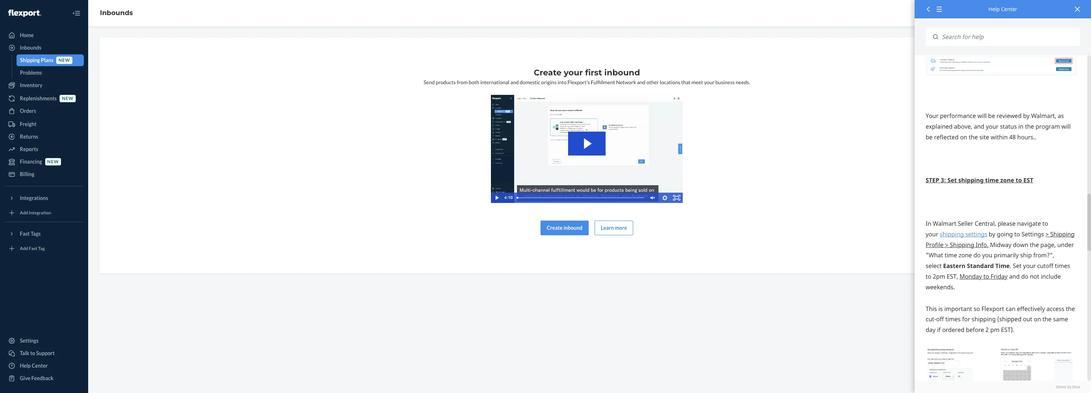 Task type: describe. For each thing, give the bounding box(es) containing it.
give feedback button
[[4, 372, 84, 384]]

orders
[[20, 108, 36, 114]]

learn
[[601, 225, 614, 231]]

reports
[[20, 146, 38, 152]]

learn more
[[601, 225, 627, 231]]

feedback
[[31, 375, 53, 381]]

send
[[424, 79, 435, 85]]

tag
[[38, 246, 45, 251]]

reports link
[[4, 143, 84, 155]]

1 horizontal spatial help
[[989, 6, 1000, 13]]

inventory
[[20, 82, 42, 88]]

add integration
[[20, 210, 51, 216]]

1 horizontal spatial your
[[704, 79, 715, 85]]

home
[[20, 32, 34, 38]]

1 vertical spatial inbounds
[[20, 44, 41, 51]]

video element
[[491, 95, 683, 203]]

freight link
[[4, 118, 84, 130]]

more
[[615, 225, 627, 231]]

flexport's
[[568, 79, 590, 85]]

0 vertical spatial inbounds
[[100, 9, 133, 17]]

by
[[1068, 384, 1072, 389]]

replenishments
[[20, 95, 57, 101]]

billing link
[[4, 168, 84, 180]]

fast tags button
[[4, 228, 84, 240]]

Search search field
[[939, 28, 1081, 46]]

shipping
[[20, 57, 40, 63]]

dixa
[[1073, 384, 1081, 389]]

1 horizontal spatial help center
[[989, 6, 1018, 13]]

talk
[[20, 350, 29, 356]]

billing
[[20, 171, 34, 177]]

to
[[30, 350, 35, 356]]

new for shipping plans
[[59, 58, 70, 63]]

fulfillment
[[591, 79, 615, 85]]

1 vertical spatial inbounds link
[[4, 42, 84, 54]]

other
[[647, 79, 659, 85]]

give
[[20, 375, 30, 381]]

integrations button
[[4, 192, 84, 204]]

give feedback
[[20, 375, 53, 381]]

add for add integration
[[20, 210, 28, 216]]

inbound inside button
[[564, 225, 583, 231]]

inventory link
[[4, 79, 84, 91]]

talk to support button
[[4, 347, 84, 359]]

products
[[436, 79, 456, 85]]

settings
[[20, 338, 39, 344]]

network
[[616, 79, 636, 85]]

add fast tag
[[20, 246, 45, 251]]

tags
[[31, 231, 41, 237]]

origins
[[542, 79, 557, 85]]

that
[[682, 79, 691, 85]]

1 horizontal spatial center
[[1002, 6, 1018, 13]]

shipping plans
[[20, 57, 53, 63]]



Task type: vqa. For each thing, say whether or not it's contained in the screenshot.
GET FAST, AFFORDABLE, HASSLE-FREE TRANSPORTATION FOR ALL YOUR FREIGHT NEEDS OUTSIDE THE FLEXPORT FULFILLMENT NETWORK.
no



Task type: locate. For each thing, give the bounding box(es) containing it.
add integration link
[[4, 207, 84, 219]]

from
[[457, 79, 468, 85]]

support
[[36, 350, 55, 356]]

inbound up network
[[605, 68, 640, 78]]

center down talk to support
[[32, 363, 48, 369]]

elevio by dixa
[[1057, 384, 1081, 389]]

your up flexport's
[[564, 68, 583, 78]]

fast left tag
[[29, 246, 37, 251]]

problems
[[20, 69, 42, 76]]

0 horizontal spatial your
[[564, 68, 583, 78]]

video thumbnail image
[[491, 95, 683, 203], [491, 95, 683, 203]]

0 vertical spatial add
[[20, 210, 28, 216]]

needs.
[[736, 79, 751, 85]]

new for replenishments
[[62, 96, 74, 101]]

0 horizontal spatial inbounds link
[[4, 42, 84, 54]]

fast inside dropdown button
[[20, 231, 30, 237]]

2 and from the left
[[637, 79, 646, 85]]

inbounds link
[[100, 9, 133, 17], [4, 42, 84, 54]]

0 vertical spatial your
[[564, 68, 583, 78]]

home link
[[4, 29, 84, 41]]

0 vertical spatial help
[[989, 6, 1000, 13]]

flexport logo image
[[8, 9, 41, 17]]

2 vertical spatial new
[[47, 159, 59, 165]]

new up orders 'link'
[[62, 96, 74, 101]]

plans
[[41, 57, 53, 63]]

1 vertical spatial new
[[62, 96, 74, 101]]

0 horizontal spatial inbound
[[564, 225, 583, 231]]

create for your
[[534, 68, 562, 78]]

domestic
[[520, 79, 541, 85]]

0 vertical spatial help center
[[989, 6, 1018, 13]]

new
[[59, 58, 70, 63], [62, 96, 74, 101], [47, 159, 59, 165]]

0 horizontal spatial inbounds
[[20, 44, 41, 51]]

add inside "link"
[[20, 210, 28, 216]]

create inside create your first inbound send products from both international and domestic origins into flexport's fulfillment network and other locations that meet your business needs.
[[534, 68, 562, 78]]

fast
[[20, 231, 30, 237], [29, 246, 37, 251]]

inbound inside create your first inbound send products from both international and domestic origins into flexport's fulfillment network and other locations that meet your business needs.
[[605, 68, 640, 78]]

0 vertical spatial center
[[1002, 6, 1018, 13]]

international
[[480, 79, 510, 85]]

1 add from the top
[[20, 210, 28, 216]]

0 horizontal spatial center
[[32, 363, 48, 369]]

integrations
[[20, 195, 48, 201]]

business
[[716, 79, 735, 85]]

add left "integration"
[[20, 210, 28, 216]]

create for inbound
[[547, 225, 563, 231]]

center
[[1002, 6, 1018, 13], [32, 363, 48, 369]]

returns
[[20, 133, 38, 140]]

0 horizontal spatial and
[[511, 79, 519, 85]]

1 horizontal spatial and
[[637, 79, 646, 85]]

orders link
[[4, 105, 84, 117]]

elevio by dixa link
[[926, 384, 1081, 389]]

0 vertical spatial inbound
[[605, 68, 640, 78]]

1 vertical spatial create
[[547, 225, 563, 231]]

problems link
[[16, 67, 84, 79]]

create your first inbound send products from both international and domestic origins into flexport's fulfillment network and other locations that meet your business needs.
[[424, 68, 751, 85]]

help center link
[[4, 360, 84, 372]]

and left "domestic"
[[511, 79, 519, 85]]

add fast tag link
[[4, 243, 84, 254]]

your
[[564, 68, 583, 78], [704, 79, 715, 85]]

help
[[989, 6, 1000, 13], [20, 363, 31, 369]]

meet
[[692, 79, 703, 85]]

fast tags
[[20, 231, 41, 237]]

returns link
[[4, 131, 84, 143]]

0 horizontal spatial help center
[[20, 363, 48, 369]]

2 add from the top
[[20, 246, 28, 251]]

financing
[[20, 158, 42, 165]]

add for add fast tag
[[20, 246, 28, 251]]

create inbound
[[547, 225, 583, 231]]

new down reports link
[[47, 159, 59, 165]]

center up search search box
[[1002, 6, 1018, 13]]

new for financing
[[47, 159, 59, 165]]

1 and from the left
[[511, 79, 519, 85]]

1 vertical spatial add
[[20, 246, 28, 251]]

0 vertical spatial fast
[[20, 231, 30, 237]]

and left other
[[637, 79, 646, 85]]

1 horizontal spatial inbounds
[[100, 9, 133, 17]]

your right meet
[[704, 79, 715, 85]]

new right "plans"
[[59, 58, 70, 63]]

1 horizontal spatial inbound
[[605, 68, 640, 78]]

help up search search box
[[989, 6, 1000, 13]]

create inside 'create inbound' button
[[547, 225, 563, 231]]

add down fast tags
[[20, 246, 28, 251]]

1 vertical spatial your
[[704, 79, 715, 85]]

both
[[469, 79, 479, 85]]

elevio
[[1057, 384, 1067, 389]]

inbound left learn
[[564, 225, 583, 231]]

first
[[585, 68, 602, 78]]

help center up search search box
[[989, 6, 1018, 13]]

0 vertical spatial new
[[59, 58, 70, 63]]

1 vertical spatial fast
[[29, 246, 37, 251]]

and
[[511, 79, 519, 85], [637, 79, 646, 85]]

add
[[20, 210, 28, 216], [20, 246, 28, 251]]

inbound
[[605, 68, 640, 78], [564, 225, 583, 231]]

1 vertical spatial inbound
[[564, 225, 583, 231]]

create inbound button
[[541, 220, 589, 235]]

settings link
[[4, 335, 84, 347]]

locations
[[660, 79, 681, 85]]

1 vertical spatial help
[[20, 363, 31, 369]]

fast left tags
[[20, 231, 30, 237]]

0 vertical spatial create
[[534, 68, 562, 78]]

help center down to
[[20, 363, 48, 369]]

talk to support
[[20, 350, 55, 356]]

create
[[534, 68, 562, 78], [547, 225, 563, 231]]

into
[[558, 79, 567, 85]]

0 vertical spatial inbounds link
[[100, 9, 133, 17]]

help up 'give'
[[20, 363, 31, 369]]

learn more button
[[595, 220, 634, 235]]

inbounds
[[100, 9, 133, 17], [20, 44, 41, 51]]

1 vertical spatial center
[[32, 363, 48, 369]]

0 horizontal spatial help
[[20, 363, 31, 369]]

help center
[[989, 6, 1018, 13], [20, 363, 48, 369]]

close navigation image
[[72, 9, 81, 18]]

freight
[[20, 121, 36, 127]]

1 horizontal spatial inbounds link
[[100, 9, 133, 17]]

1 vertical spatial help center
[[20, 363, 48, 369]]

integration
[[29, 210, 51, 216]]



